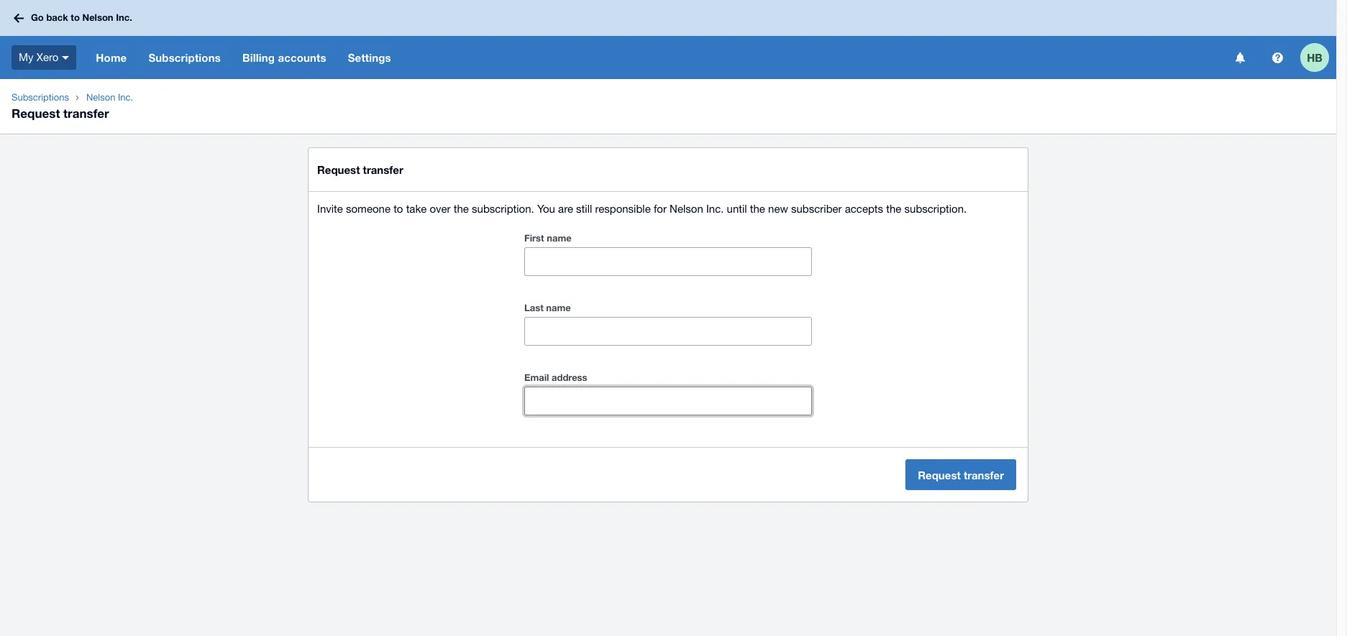 Task type: vqa. For each thing, say whether or not it's contained in the screenshot.
the left Request Transfer
yes



Task type: describe. For each thing, give the bounding box(es) containing it.
Last name field
[[525, 318, 811, 345]]

svg image inside go back to nelson inc. link
[[14, 13, 24, 23]]

navigation inside banner
[[85, 36, 1226, 79]]

to for someone
[[394, 203, 403, 215]]

my xero
[[19, 51, 58, 63]]

1 vertical spatial transfer
[[363, 163, 403, 176]]

2 horizontal spatial svg image
[[1236, 52, 1245, 63]]

name for first name
[[547, 232, 572, 244]]

nelson inc.
[[86, 92, 133, 103]]

responsible
[[595, 203, 651, 215]]

svg image inside my xero popup button
[[62, 56, 69, 60]]

0 vertical spatial request transfer
[[12, 106, 109, 121]]

new
[[768, 203, 788, 215]]

first name
[[524, 232, 572, 244]]

email address
[[524, 372, 587, 383]]

1 subscription. from the left
[[472, 203, 534, 215]]

subscriptions for bottommost subscriptions link
[[12, 92, 69, 103]]

name for last name
[[546, 302, 571, 314]]

request inside 'button'
[[918, 469, 961, 482]]

to for back
[[71, 12, 80, 23]]

2 vertical spatial inc.
[[706, 203, 724, 215]]

take
[[406, 203, 427, 215]]

address
[[552, 372, 587, 383]]

email
[[524, 372, 549, 383]]

3 the from the left
[[886, 203, 902, 215]]

invite someone to take over the subscription. you are still responsible for nelson inc. until the new subscriber accepts the subscription.
[[317, 203, 967, 215]]

are
[[558, 203, 573, 215]]

accepts
[[845, 203, 883, 215]]

until
[[727, 203, 747, 215]]

invite
[[317, 203, 343, 215]]

request transfer inside 'button'
[[918, 469, 1004, 482]]

over
[[430, 203, 451, 215]]

1 the from the left
[[454, 203, 469, 215]]

back
[[46, 12, 68, 23]]

0 horizontal spatial transfer
[[63, 106, 109, 121]]

svg image
[[1272, 52, 1283, 63]]

still
[[576, 203, 592, 215]]

settings
[[348, 51, 391, 64]]

first
[[524, 232, 544, 244]]

you
[[537, 203, 555, 215]]

inc. inside 'link'
[[118, 92, 133, 103]]

nelson inc. link
[[81, 91, 139, 105]]

1 vertical spatial subscriptions link
[[6, 91, 75, 105]]



Task type: locate. For each thing, give the bounding box(es) containing it.
to right back
[[71, 12, 80, 23]]

for
[[654, 203, 667, 215]]

name right first
[[547, 232, 572, 244]]

2 vertical spatial nelson
[[670, 203, 703, 215]]

0 vertical spatial inc.
[[116, 12, 132, 23]]

0 horizontal spatial request transfer
[[12, 106, 109, 121]]

nelson down home
[[86, 92, 115, 103]]

banner
[[0, 0, 1337, 79]]

subscription.
[[472, 203, 534, 215], [905, 203, 967, 215]]

0 vertical spatial to
[[71, 12, 80, 23]]

inc. up home link
[[116, 12, 132, 23]]

subscriptions
[[148, 51, 221, 64], [12, 92, 69, 103]]

2 horizontal spatial request transfer
[[918, 469, 1004, 482]]

subscription. up first
[[472, 203, 534, 215]]

nelson inside 'link'
[[86, 92, 115, 103]]

0 horizontal spatial to
[[71, 12, 80, 23]]

billing accounts
[[242, 51, 326, 64]]

0 horizontal spatial subscriptions
[[12, 92, 69, 103]]

hb
[[1307, 51, 1323, 64]]

1 vertical spatial request
[[317, 163, 360, 176]]

2 horizontal spatial the
[[886, 203, 902, 215]]

nelson right back
[[82, 12, 113, 23]]

settings button
[[337, 36, 402, 79]]

inc.
[[116, 12, 132, 23], [118, 92, 133, 103], [706, 203, 724, 215]]

Email address field
[[525, 388, 811, 415]]

1 vertical spatial nelson
[[86, 92, 115, 103]]

go back to nelson inc. link
[[9, 5, 141, 31]]

0 vertical spatial subscriptions
[[148, 51, 221, 64]]

go
[[31, 12, 44, 23]]

subscriptions for the rightmost subscriptions link
[[148, 51, 221, 64]]

subscription. right accepts
[[905, 203, 967, 215]]

billing accounts link
[[232, 36, 337, 79]]

0 vertical spatial transfer
[[63, 106, 109, 121]]

1 vertical spatial to
[[394, 203, 403, 215]]

the right over
[[454, 203, 469, 215]]

1 horizontal spatial to
[[394, 203, 403, 215]]

1 horizontal spatial the
[[750, 203, 765, 215]]

0 horizontal spatial subscriptions link
[[6, 91, 75, 105]]

1 vertical spatial name
[[546, 302, 571, 314]]

the right accepts
[[886, 203, 902, 215]]

home link
[[85, 36, 138, 79]]

navigation
[[85, 36, 1226, 79]]

name
[[547, 232, 572, 244], [546, 302, 571, 314]]

to left take
[[394, 203, 403, 215]]

nelson right for
[[670, 203, 703, 215]]

svg image
[[14, 13, 24, 23], [1236, 52, 1245, 63], [62, 56, 69, 60]]

1 horizontal spatial transfer
[[363, 163, 403, 176]]

request transfer button
[[906, 460, 1016, 491]]

to
[[71, 12, 80, 23], [394, 203, 403, 215]]

banner containing hb
[[0, 0, 1337, 79]]

1 horizontal spatial subscription.
[[905, 203, 967, 215]]

request transfer
[[12, 106, 109, 121], [317, 163, 403, 176], [918, 469, 1004, 482]]

transfer
[[63, 106, 109, 121], [363, 163, 403, 176], [964, 469, 1004, 482]]

name right the last
[[546, 302, 571, 314]]

0 vertical spatial name
[[547, 232, 572, 244]]

subscriptions link
[[138, 36, 232, 79], [6, 91, 75, 105]]

inc. down home link
[[118, 92, 133, 103]]

my xero button
[[0, 36, 85, 79]]

hb button
[[1301, 36, 1337, 79]]

my
[[19, 51, 34, 63]]

1 vertical spatial subscriptions
[[12, 92, 69, 103]]

home
[[96, 51, 127, 64]]

0 vertical spatial nelson
[[82, 12, 113, 23]]

the left new
[[750, 203, 765, 215]]

0 horizontal spatial subscription.
[[472, 203, 534, 215]]

svg image left svg icon
[[1236, 52, 1245, 63]]

billing
[[242, 51, 275, 64]]

1 horizontal spatial subscriptions link
[[138, 36, 232, 79]]

0 horizontal spatial request
[[12, 106, 60, 121]]

someone
[[346, 203, 391, 215]]

1 horizontal spatial request
[[317, 163, 360, 176]]

0 horizontal spatial svg image
[[14, 13, 24, 23]]

0 vertical spatial request
[[12, 106, 60, 121]]

xero
[[36, 51, 58, 63]]

1 horizontal spatial subscriptions
[[148, 51, 221, 64]]

1 vertical spatial inc.
[[118, 92, 133, 103]]

2 horizontal spatial request
[[918, 469, 961, 482]]

2 vertical spatial transfer
[[964, 469, 1004, 482]]

request
[[12, 106, 60, 121], [317, 163, 360, 176], [918, 469, 961, 482]]

accounts
[[278, 51, 326, 64]]

2 the from the left
[[750, 203, 765, 215]]

First name field
[[525, 248, 811, 276]]

0 horizontal spatial the
[[454, 203, 469, 215]]

0 vertical spatial subscriptions link
[[138, 36, 232, 79]]

go back to nelson inc.
[[31, 12, 132, 23]]

svg image right xero
[[62, 56, 69, 60]]

1 horizontal spatial request transfer
[[317, 163, 403, 176]]

2 horizontal spatial transfer
[[964, 469, 1004, 482]]

inc. left until
[[706, 203, 724, 215]]

2 subscription. from the left
[[905, 203, 967, 215]]

the
[[454, 203, 469, 215], [750, 203, 765, 215], [886, 203, 902, 215]]

2 vertical spatial request
[[918, 469, 961, 482]]

1 horizontal spatial svg image
[[62, 56, 69, 60]]

subscriber
[[791, 203, 842, 215]]

navigation containing home
[[85, 36, 1226, 79]]

last name
[[524, 302, 571, 314]]

2 vertical spatial request transfer
[[918, 469, 1004, 482]]

transfer inside request transfer 'button'
[[964, 469, 1004, 482]]

last
[[524, 302, 544, 314]]

nelson
[[82, 12, 113, 23], [86, 92, 115, 103], [670, 203, 703, 215]]

1 vertical spatial request transfer
[[317, 163, 403, 176]]

svg image left 'go'
[[14, 13, 24, 23]]



